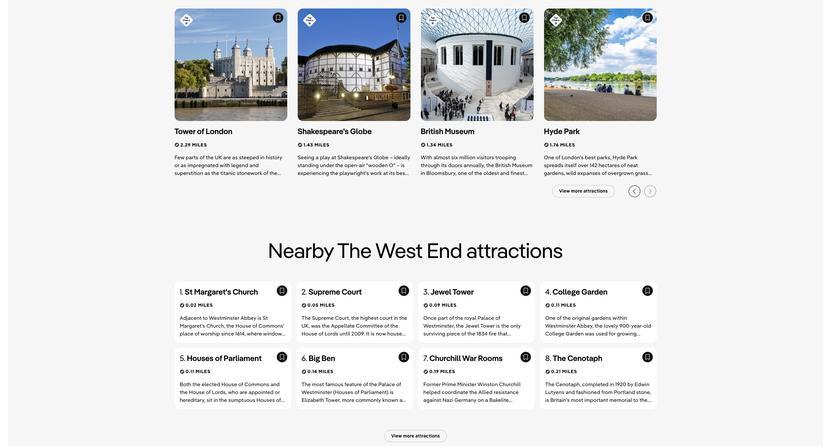 Task type: locate. For each thing, give the bounding box(es) containing it.
world,…
[[460, 178, 479, 185]]

is inside the supreme court, the highest court in the uk, was the appellate committee of the house of lords until 2009. it is now housed in the neo-gothic middlesex…
[[371, 331, 375, 338]]

0 vertical spatial one
[[544, 154, 554, 161]]

expanses
[[578, 170, 601, 177]]

the down the minister
[[469, 390, 477, 396]]

stone,
[[636, 390, 651, 396]]

british inside with almost six million visitors trooping through its doors annually, the british museum in bloomsbury, one of the oldest and finest museums in the world,…
[[495, 162, 511, 169]]

six
[[451, 154, 458, 161]]

hyde up "hectares"
[[613, 154, 626, 161]]

st right '1'
[[185, 287, 193, 297]]

that
[[498, 331, 508, 338]]

1 horizontal spatial to
[[633, 397, 639, 404]]

from up important
[[602, 390, 613, 396]]

stonework
[[237, 170, 262, 177]]

is inside the cenotaph, completed in 1920 by edwin lutyens and fashioned from portland stone, is britain's most important memorial to the men and women of britain…
[[545, 397, 549, 404]]

. for 4
[[550, 287, 551, 297]]

1 horizontal spatial or
[[275, 390, 280, 396]]

1 horizontal spatial one
[[498, 339, 508, 345]]

0 vertical spatial westminster
[[209, 315, 239, 322]]

4
[[545, 287, 550, 297]]

1 vertical spatial to
[[633, 397, 639, 404]]

is inside adjacent to westminster abbey is st margaret's church, the house of commons' place of worship since 1614, where windows commemorate churchgoers caxton and…
[[258, 315, 261, 322]]

7 . churchill war rooms
[[424, 354, 503, 364]]

from inside the cenotaph, completed in 1920 by edwin lutyens and fashioned from portland stone, is britain's most important memorial to the men and women of britain…
[[602, 390, 613, 396]]

2 vertical spatial westminster
[[302, 390, 332, 396]]

big right 6
[[309, 354, 320, 364]]

the inside former prime minister winston churchill helped coordinate the allied resistance against nazi germany on a bakelite telephone from this underground complex…
[[469, 390, 477, 396]]

8
[[545, 354, 550, 364]]

over
[[578, 162, 589, 169]]

the down the annually,
[[474, 170, 482, 177]]

of inside the cenotaph, completed in 1920 by edwin lutyens and fashioned from portland stone, is britain's most important memorial to the men and women of britain…
[[587, 405, 592, 412]]

best
[[585, 154, 596, 161], [396, 170, 407, 177]]

1 vertical spatial best
[[396, 170, 407, 177]]

0 horizontal spatial best
[[396, 170, 407, 177]]

only inside few parts of the uk are as steeped in history or as impregnated with legend and superstition as the titanic stonework of the tower of london. not only is…
[[228, 178, 238, 185]]

one for hyde park
[[544, 154, 554, 161]]

one up medicinal
[[545, 315, 556, 322]]

1 horizontal spatial park
[[627, 154, 638, 161]]

0.19
[[429, 369, 439, 375]]

view for bottommost view more attractions link
[[391, 434, 402, 440]]

0 horizontal spatial globe
[[350, 127, 372, 136]]

westminster inside adjacent to westminster abbey is st margaret's church, the house of commons' place of worship since 1614, where windows commemorate churchgoers caxton and…
[[209, 315, 239, 322]]

0 vertical spatial view more attractions
[[559, 189, 608, 194]]

tower up fire
[[480, 323, 495, 330]]

as
[[590, 178, 596, 185]]

the inside the cenotaph, completed in 1920 by edwin lutyens and fashioned from portland stone, is britain's most important memorial to the men and women of britain…
[[545, 382, 555, 388]]

0.11 miles up both
[[186, 369, 211, 375]]

and inside with almost six million visitors trooping through its doors annually, the british museum in bloomsbury, one of the oldest and finest museums in the world,…
[[500, 170, 510, 177]]

committee
[[356, 323, 383, 330]]

1 horizontal spatial a
[[485, 397, 488, 404]]

1 horizontal spatial more
[[403, 434, 414, 440]]

in left history
[[260, 154, 265, 161]]

museum up "1.34 miles"
[[445, 127, 475, 136]]

hyde park
[[544, 127, 580, 136]]

at right work
[[383, 170, 388, 177]]

hyde park link
[[544, 127, 646, 137]]

0 horizontal spatial museum
[[445, 127, 475, 136]]

once
[[424, 315, 437, 322]]

dusk view of shakespeare's globe theatre on the banks of the river thames in london image
[[298, 9, 410, 121]]

(houses
[[333, 390, 353, 396]]

1 horizontal spatial museum
[[512, 162, 533, 169]]

most down 0.14 miles
[[312, 382, 324, 388]]

from down nazi
[[450, 405, 461, 412]]

miles for 3
[[442, 303, 457, 309]]

houses down commemorate
[[187, 354, 214, 364]]

playwright's
[[340, 170, 369, 177]]

miles up almost
[[438, 142, 453, 148]]

a left 'play'
[[316, 154, 319, 161]]

for right foods
[[611, 339, 618, 345]]

0 vertical spatial most
[[312, 382, 324, 388]]

1 horizontal spatial view more attractions
[[559, 189, 608, 194]]

miles up elected
[[196, 369, 211, 375]]

a inside the seeing a play at shakespeare's globe – ideally standing under the open-air "wooden o" – is experiencing the playwright's work at its best and most…
[[316, 154, 319, 161]]

0 vertical spatial margaret's
[[194, 287, 231, 297]]

cenotaph,
[[556, 382, 581, 388]]

bakelite
[[489, 397, 509, 404]]

one inside one of the original gardens within westminster abbey, the lovely 900-year-old college garden was used for growing medicinal herbs and foods for the abbey…
[[545, 315, 556, 322]]

0 horizontal spatial from
[[450, 405, 461, 412]]

0 horizontal spatial or
[[174, 162, 179, 169]]

is right it
[[371, 331, 375, 338]]

house up 1614,
[[236, 323, 251, 330]]

1 horizontal spatial globe
[[374, 154, 389, 161]]

best down o" – is
[[396, 170, 407, 177]]

miles for 7
[[440, 369, 455, 375]]

0 horizontal spatial are
[[223, 154, 231, 161]]

commonly
[[356, 397, 381, 404]]

westminster up church, on the bottom left of the page
[[209, 315, 239, 322]]

officially
[[208, 405, 229, 412]]

0 horizontal spatial more
[[342, 397, 355, 404]]

most…
[[308, 178, 324, 185]]

0 horizontal spatial one
[[458, 170, 467, 177]]

sumptuous
[[228, 397, 255, 404]]

the down lords, on the left bottom
[[219, 397, 227, 404]]

1 vertical spatial garden
[[566, 331, 584, 338]]

to down 'stone,' on the bottom of page
[[633, 397, 639, 404]]

in down bloomsbury,
[[445, 178, 450, 185]]

most inside the most famous feature of the palace of westminster (houses of parliament) is elizabeth tower, more commonly known as big ben. a major £61-million…
[[312, 382, 324, 388]]

0 vertical spatial houses
[[187, 354, 214, 364]]

1 vertical spatial from
[[450, 405, 461, 412]]

and down cenotaph,
[[566, 390, 575, 396]]

3
[[424, 287, 428, 297]]

more for bottommost view more attractions link
[[403, 434, 414, 440]]

0.11 miles down 4 . college garden
[[551, 303, 576, 309]]

shakespeare's globe
[[298, 127, 372, 136]]

st up commons'
[[263, 315, 268, 322]]

housed
[[387, 331, 405, 338]]

1 vertical spatial hyde
[[613, 154, 626, 161]]

and down 1834
[[480, 339, 489, 345]]

1 horizontal spatial most
[[571, 397, 583, 404]]

original
[[572, 315, 590, 322]]

park inside one of london's best parks, hyde park spreads itself over 142 hectares of neat gardens, wild expanses of overgrown grass and glorious trees. as well as…
[[627, 154, 638, 161]]

0 vertical spatial st
[[185, 287, 193, 297]]

to inside adjacent to westminster abbey is st margaret's church, the house of commons' place of worship since 1614, where windows commemorate churchgoers caxton and…
[[203, 315, 208, 322]]

in right sit
[[214, 397, 218, 404]]

and inside the seeing a play at shakespeare's globe – ideally standing under the open-air "wooden o" – is experiencing the playwright's work at its best and most…
[[298, 178, 307, 185]]

are up with
[[223, 154, 231, 161]]

jewel inside once part of the royal palace of westminster, the jewel tower is the only surviving piece of the 1834 fire that engulfed the structure, and it's one of…
[[465, 323, 479, 330]]

windows
[[263, 331, 285, 338]]

of…
[[509, 339, 517, 345]]

1 horizontal spatial from
[[602, 390, 613, 396]]

0 vertical spatial palace
[[478, 315, 494, 322]]

miles up prime
[[440, 369, 455, 375]]

view for the topmost view more attractions link
[[559, 189, 570, 194]]

palace right royal
[[478, 315, 494, 322]]

miles for 6
[[319, 369, 334, 375]]

churchill up resistance
[[499, 382, 521, 388]]

westminster up elizabeth
[[302, 390, 332, 396]]

0 horizontal spatial view more attractions link
[[384, 431, 447, 443]]

0 horizontal spatial most
[[312, 382, 324, 388]]

to up church, on the bottom left of the page
[[203, 315, 208, 322]]

previous slide image
[[628, 185, 641, 198]]

1 vertical spatial houses
[[257, 397, 275, 404]]

0 vertical spatial from
[[602, 390, 613, 396]]

0 vertical spatial one
[[458, 170, 467, 177]]

jewel down royal
[[465, 323, 479, 330]]

college up medicinal
[[545, 331, 565, 338]]

the
[[337, 237, 372, 264], [302, 315, 311, 322], [553, 354, 566, 364], [302, 382, 311, 388], [545, 382, 555, 388]]

1614,
[[235, 331, 246, 338]]

0 vertical spatial was
[[311, 323, 321, 330]]

in inside both the elected house of commons and the house of lords, who are appointed or hereditary, sit in the sumptuous houses of parliament, officially called…
[[214, 397, 218, 404]]

1 horizontal spatial best
[[585, 154, 596, 161]]

big inside the most famous feature of the palace of westminster (houses of parliament) is elizabeth tower, more commonly known as big ben. a major £61-million…
[[302, 405, 310, 412]]

are inside few parts of the uk are as steeped in history or as impregnated with legend and superstition as the titanic stonework of the tower of london. not only is…
[[223, 154, 231, 161]]

museum inside with almost six million visitors trooping through its doors annually, the british museum in bloomsbury, one of the oldest and finest museums in the world,…
[[512, 162, 533, 169]]

houses down appointed
[[257, 397, 275, 404]]

supreme down 0.05 miles
[[312, 315, 334, 322]]

0 vertical spatial attractions
[[584, 189, 608, 194]]

westminster
[[209, 315, 239, 322], [545, 323, 576, 330], [302, 390, 332, 396]]

1 vertical spatial view
[[391, 434, 402, 440]]

2 horizontal spatial more
[[571, 189, 582, 194]]

or inside both the elected house of commons and the house of lords, who are appointed or hereditary, sit in the sumptuous houses of parliament, officially called…
[[275, 390, 280, 396]]

most
[[312, 382, 324, 388], [571, 397, 583, 404]]

in left '1920'
[[610, 382, 614, 388]]

the inside the most famous feature of the palace of westminster (houses of parliament) is elizabeth tower, more commonly known as big ben. a major £61-million…
[[302, 382, 311, 388]]

westminster inside the most famous feature of the palace of westminster (houses of parliament) is elizabeth tower, more commonly known as big ben. a major £61-million…
[[302, 390, 332, 396]]

for down lovely
[[609, 331, 616, 338]]

neo-
[[316, 339, 328, 345]]

1 horizontal spatial houses
[[257, 397, 275, 404]]

miles right 0.02
[[198, 303, 213, 309]]

million
[[459, 154, 476, 161]]

0.11 for college garden
[[551, 303, 560, 309]]

house inside the supreme court, the highest court in the uk, was the appellate committee of the house of lords until 2009. it is now housed in the neo-gothic middlesex…
[[302, 331, 317, 338]]

0 horizontal spatial westminster
[[209, 315, 239, 322]]

3 . jewel tower
[[424, 287, 474, 297]]

and down gardens,
[[544, 178, 553, 185]]

0 vertical spatial hyde
[[544, 127, 563, 136]]

nazi
[[443, 397, 453, 404]]

tower of london
[[174, 127, 232, 136]]

westminster inside one of the original gardens within westminster abbey, the lovely 900-year-old college garden was used for growing medicinal herbs and foods for the abbey…
[[545, 323, 576, 330]]

miles
[[192, 142, 207, 148], [315, 142, 330, 148], [438, 142, 453, 148], [560, 142, 575, 148], [198, 303, 213, 309], [320, 303, 335, 309], [442, 303, 457, 309], [561, 303, 576, 309], [196, 369, 211, 375], [319, 369, 334, 375], [440, 369, 455, 375], [562, 369, 577, 375]]

big left "ben."
[[302, 405, 310, 412]]

of inside "link"
[[197, 127, 204, 136]]

only up the of…
[[511, 323, 521, 330]]

the
[[206, 154, 214, 161], [335, 162, 343, 169], [486, 162, 494, 169], [211, 170, 219, 177], [270, 170, 277, 177], [330, 170, 338, 177], [474, 170, 482, 177], [451, 178, 459, 185], [351, 315, 359, 322], [399, 315, 407, 322], [455, 315, 463, 322], [563, 315, 571, 322], [226, 323, 234, 330], [322, 323, 330, 330], [390, 323, 398, 330], [456, 323, 464, 330], [501, 323, 509, 330], [595, 323, 603, 330], [468, 331, 475, 338], [307, 339, 315, 345], [446, 339, 454, 345], [619, 339, 627, 345], [192, 382, 200, 388], [369, 382, 377, 388], [180, 390, 188, 396], [469, 390, 477, 396], [219, 397, 227, 404], [640, 397, 648, 404]]

one of london's best parks, hyde park spreads itself over 142 hectares of neat gardens, wild expanses of overgrown grass and glorious trees. as well as…
[[544, 154, 648, 185]]

from inside former prime minister winston churchill helped coordinate the allied resistance against nazi germany on a bakelite telephone from this underground complex…
[[450, 405, 461, 412]]

most up women at the bottom right of the page
[[571, 397, 583, 404]]

the up since
[[226, 323, 234, 330]]

1 horizontal spatial hyde
[[613, 154, 626, 161]]

1 vertical spatial supreme
[[312, 315, 334, 322]]

museum
[[445, 127, 475, 136], [512, 162, 533, 169]]

0 horizontal spatial its
[[389, 170, 395, 177]]

british museum
[[421, 127, 475, 136]]

tower of london link
[[174, 127, 276, 137]]

sit
[[207, 397, 212, 404]]

the up lords
[[322, 323, 330, 330]]

shakespeare's inside the seeing a play at shakespeare's globe – ideally standing under the open-air "wooden o" – is experiencing the playwright's work at its best and most…
[[338, 154, 372, 161]]

its inside with almost six million visitors trooping through its doors annually, the british museum in bloomsbury, one of the oldest and finest museums in the world,…
[[441, 162, 447, 169]]

0.11 down 4 . college garden
[[551, 303, 560, 309]]

the for big ben
[[302, 382, 311, 388]]

hereditary,
[[180, 397, 205, 404]]

0 horizontal spatial 0.11 miles
[[186, 369, 211, 375]]

house down uk,
[[302, 331, 317, 338]]

great court, british museum, bloomsbury, london, england, united kingdom, europe image
[[421, 9, 534, 121]]

1 vertical spatial british
[[495, 162, 511, 169]]

miles for 5
[[196, 369, 211, 375]]

bloomsbury,
[[426, 170, 457, 177]]

with almost six million visitors trooping through its doors annually, the british museum in bloomsbury, one of the oldest and finest museums in the world,…
[[421, 154, 533, 185]]

most inside the cenotaph, completed in 1920 by edwin lutyens and fashioned from portland stone, is britain's most important memorial to the men and women of britain…
[[571, 397, 583, 404]]

0 vertical spatial view
[[559, 189, 570, 194]]

with
[[421, 154, 432, 161]]

a inside former prime minister winston churchill helped coordinate the allied resistance against nazi germany on a bakelite telephone from this underground complex…
[[485, 397, 488, 404]]

o" – is
[[389, 162, 405, 169]]

highest
[[360, 315, 378, 322]]

of inside with almost six million visitors trooping through its doors annually, the british museum in bloomsbury, one of the oldest and finest museums in the world,…
[[468, 170, 473, 177]]

margaret's up '0.02 miles'
[[194, 287, 231, 297]]

1 horizontal spatial british
[[495, 162, 511, 169]]

attractions
[[584, 189, 608, 194], [467, 237, 563, 264], [416, 434, 440, 440]]

at right 'play'
[[331, 154, 336, 161]]

the inside the cenotaph, completed in 1920 by edwin lutyens and fashioned from portland stone, is britain's most important memorial to the men and women of britain…
[[640, 397, 648, 404]]

0 horizontal spatial at
[[331, 154, 336, 161]]

0 horizontal spatial jewel
[[431, 287, 451, 297]]

1.76
[[550, 142, 559, 148]]

court,
[[335, 315, 350, 322]]

0 vertical spatial its
[[441, 162, 447, 169]]

0.21
[[551, 369, 561, 375]]

and down the experiencing
[[298, 178, 307, 185]]

1 vertical spatial more
[[342, 397, 355, 404]]

0.11 miles for houses
[[186, 369, 211, 375]]

1 vertical spatial one
[[498, 339, 508, 345]]

the inside the most famous feature of the palace of westminster (houses of parliament) is elizabeth tower, more commonly known as big ben. a major £61-million…
[[369, 382, 377, 388]]

its down almost
[[441, 162, 447, 169]]

miles for 1
[[198, 303, 213, 309]]

lovely
[[604, 323, 618, 330]]

margaret's down adjacent
[[180, 323, 205, 330]]

shakespeare's up open-
[[338, 154, 372, 161]]

work
[[370, 170, 382, 177]]

miles right 1.76
[[560, 142, 575, 148]]

piece
[[447, 331, 460, 338]]

. for 7
[[427, 354, 428, 364]]

1 horizontal spatial 0.11
[[551, 303, 560, 309]]

next slide image
[[644, 185, 657, 198]]

play
[[320, 154, 330, 161]]

as inside the most famous feature of the palace of westminster (houses of parliament) is elizabeth tower, more commonly known as big ben. a major £61-million…
[[400, 397, 405, 404]]

is inside the most famous feature of the palace of westminster (houses of parliament) is elizabeth tower, more commonly known as big ben. a major £61-million…
[[390, 390, 394, 396]]

the right under
[[335, 162, 343, 169]]

was
[[311, 323, 321, 330], [585, 331, 595, 338]]

college right 4
[[553, 287, 580, 297]]

tower inside few parts of the uk are as steeped in history or as impregnated with legend and superstition as the titanic stonework of the tower of london. not only is…
[[174, 178, 189, 185]]

1 horizontal spatial was
[[585, 331, 595, 338]]

1 horizontal spatial attractions
[[467, 237, 563, 264]]

british down 'trooping'
[[495, 162, 511, 169]]

royal
[[465, 315, 476, 322]]

0 horizontal spatial was
[[311, 323, 321, 330]]

miles down 4 . college garden
[[561, 303, 576, 309]]

0 vertical spatial churchill
[[430, 354, 461, 364]]

1 vertical spatial jewel
[[465, 323, 479, 330]]

one inside once part of the royal palace of westminster, the jewel tower is the only surviving piece of the 1834 fire that engulfed the structure, and it's one of…
[[498, 339, 508, 345]]

coordinate
[[442, 390, 468, 396]]

2.29 miles
[[180, 142, 207, 148]]

miles for 4
[[561, 303, 576, 309]]

the up parliament)
[[369, 382, 377, 388]]

history
[[266, 154, 282, 161]]

1 horizontal spatial palace
[[478, 315, 494, 322]]

as right known
[[400, 397, 405, 404]]

and inside few parts of the uk are as steeped in history or as impregnated with legend and superstition as the titanic stonework of the tower of london. not only is…
[[250, 162, 259, 169]]

1 vertical spatial one
[[545, 315, 556, 322]]

are up sumptuous at the bottom left of the page
[[240, 390, 247, 396]]

churchgoers
[[216, 339, 247, 345]]

is up men
[[545, 397, 549, 404]]

1 horizontal spatial westminster
[[302, 390, 332, 396]]

gothic
[[328, 339, 344, 345]]

142
[[590, 162, 598, 169]]

is up known
[[390, 390, 394, 396]]

1 vertical spatial churchill
[[499, 382, 521, 388]]

miles for 8
[[562, 369, 577, 375]]

1 horizontal spatial view
[[559, 189, 570, 194]]

0 vertical spatial more
[[571, 189, 582, 194]]

well
[[598, 178, 608, 185]]

1 horizontal spatial churchill
[[499, 382, 521, 388]]

annually,
[[464, 162, 485, 169]]

. for 1
[[182, 287, 183, 297]]

germany
[[455, 397, 477, 404]]

1 vertical spatial margaret's
[[180, 323, 205, 330]]

where
[[247, 331, 262, 338]]

0 vertical spatial park
[[564, 127, 580, 136]]

1 vertical spatial or
[[275, 390, 280, 396]]

house inside adjacent to westminster abbey is st margaret's church, the house of commons' place of worship since 1614, where windows commemorate churchgoers caxton and…
[[236, 323, 251, 330]]

0 horizontal spatial park
[[564, 127, 580, 136]]

visitors
[[477, 154, 494, 161]]

1 vertical spatial attractions
[[467, 237, 563, 264]]

as up london.
[[205, 170, 210, 177]]

ben
[[322, 354, 335, 364]]

1 horizontal spatial its
[[441, 162, 447, 169]]

the for the cenotaph
[[545, 382, 555, 388]]

2 horizontal spatial westminster
[[545, 323, 576, 330]]

1 vertical spatial palace
[[379, 382, 395, 388]]

the down piece
[[446, 339, 454, 345]]

2 vertical spatial attractions
[[416, 434, 440, 440]]

miles for shakespeare's globe
[[315, 142, 330, 148]]

and up appointed
[[271, 382, 280, 388]]

jewel up '0.09 miles'
[[431, 287, 451, 297]]

1 vertical spatial only
[[511, 323, 521, 330]]

1 vertical spatial a
[[485, 397, 488, 404]]

one for 4
[[545, 315, 556, 322]]

0 vertical spatial big
[[309, 354, 320, 364]]

1 horizontal spatial are
[[240, 390, 247, 396]]

view more attractions
[[559, 189, 608, 194], [391, 434, 440, 440]]

0 horizontal spatial view more attractions
[[391, 434, 440, 440]]

0 vertical spatial only
[[228, 178, 238, 185]]

the inside the supreme court, the highest court in the uk, was the appellate committee of the house of lords until 2009. it is now housed in the neo-gothic middlesex…
[[302, 315, 311, 322]]

1 vertical spatial shakespeare's
[[338, 154, 372, 161]]

0 horizontal spatial british
[[421, 127, 443, 136]]

church
[[233, 287, 258, 297]]

one inside one of london's best parks, hyde park spreads itself over 142 hectares of neat gardens, wild expanses of overgrown grass and glorious trees. as well as…
[[544, 154, 554, 161]]

portland
[[614, 390, 635, 396]]

1 vertical spatial at
[[383, 170, 388, 177]]

miles up 'play'
[[315, 142, 330, 148]]

hyde up 1.76
[[544, 127, 563, 136]]

2 . supreme court
[[302, 287, 362, 297]]

the right court
[[399, 315, 407, 322]]

its down o" – is
[[389, 170, 395, 177]]

shakespeare's up 1.43 miles
[[298, 127, 349, 136]]

jewel
[[431, 287, 451, 297], [465, 323, 479, 330]]

trees.
[[576, 178, 589, 185]]

0.14 miles
[[308, 369, 334, 375]]

tower up 2.29
[[174, 127, 196, 136]]

as
[[232, 154, 238, 161], [181, 162, 186, 169], [205, 170, 210, 177], [400, 397, 405, 404]]

ben.
[[311, 405, 322, 412]]

tower down superstition
[[174, 178, 189, 185]]

best inside the seeing a play at shakespeare's globe – ideally standing under the open-air "wooden o" – is experiencing the playwright's work at its best and most…
[[396, 170, 407, 177]]

0 vertical spatial jewel
[[431, 287, 451, 297]]

miles right 2.29
[[192, 142, 207, 148]]

1 vertical spatial st
[[263, 315, 268, 322]]

. for 5
[[184, 354, 185, 364]]

of inside one of the original gardens within westminster abbey, the lovely 900-year-old college garden was used for growing medicinal herbs and foods for the abbey…
[[557, 315, 562, 322]]

a right on
[[485, 397, 488, 404]]

0 vertical spatial 0.11 miles
[[551, 303, 576, 309]]

in down uk,
[[302, 339, 306, 345]]

against
[[424, 397, 441, 404]]

globe
[[350, 127, 372, 136], [374, 154, 389, 161]]

the tower of london image
[[174, 9, 287, 121]]

telephone
[[424, 405, 448, 412]]

museum up finest
[[512, 162, 533, 169]]



Task type: describe. For each thing, give the bounding box(es) containing it.
wild
[[566, 170, 576, 177]]

one inside with almost six million visitors trooping through its doors annually, the british museum in bloomsbury, one of the oldest and finest museums in the world,…
[[458, 170, 467, 177]]

place
[[180, 331, 193, 338]]

2009.
[[351, 331, 365, 338]]

caxton
[[248, 339, 266, 345]]

1.34
[[427, 142, 437, 148]]

commemorate
[[180, 339, 215, 345]]

former
[[424, 382, 441, 388]]

by
[[628, 382, 634, 388]]

college inside one of the original gardens within westminster abbey, the lovely 900-year-old college garden was used for growing medicinal herbs and foods for the abbey…
[[545, 331, 565, 338]]

parliament
[[224, 354, 262, 364]]

0 vertical spatial college
[[553, 287, 580, 297]]

900-
[[620, 323, 631, 330]]

0 vertical spatial at
[[331, 154, 336, 161]]

more inside the most famous feature of the palace of westminster (houses of parliament) is elizabeth tower, more commonly known as big ben. a major £61-million…
[[342, 397, 355, 404]]

palace inside once part of the royal palace of westminster, the jewel tower is the only surviving piece of the 1834 fire that engulfed the structure, and it's one of…
[[478, 315, 494, 322]]

view more attractions for bottommost view more attractions link
[[391, 434, 440, 440]]

0 horizontal spatial houses
[[187, 354, 214, 364]]

is…
[[239, 178, 247, 185]]

5
[[180, 354, 184, 364]]

standing
[[298, 162, 319, 169]]

uk,
[[302, 323, 310, 330]]

churchill inside former prime minister winston churchill helped coordinate the allied resistance against nazi germany on a bakelite telephone from this underground complex…
[[499, 382, 521, 388]]

1 vertical spatial view more attractions link
[[384, 431, 447, 443]]

rooms
[[478, 354, 503, 364]]

foods
[[596, 339, 610, 345]]

few parts of the uk are as steeped in history or as impregnated with legend and superstition as the titanic stonework of the tower of london. not only is…
[[174, 154, 282, 185]]

the left world,…
[[451, 178, 459, 185]]

as down few
[[181, 162, 186, 169]]

are inside both the elected house of commons and the house of lords, who are appointed or hereditary, sit in the sumptuous houses of parliament, officially called…
[[240, 390, 247, 396]]

finest
[[511, 170, 524, 177]]

impregnated
[[188, 162, 219, 169]]

legend
[[231, 162, 248, 169]]

the up structure,
[[468, 331, 475, 338]]

the left uk
[[206, 154, 214, 161]]

to inside the cenotaph, completed in 1920 by edwin lutyens and fashioned from portland stone, is britain's most important memorial to the men and women of britain…
[[633, 397, 639, 404]]

the left neo-
[[307, 339, 315, 345]]

the up not in the top left of the page
[[211, 170, 219, 177]]

as up legend
[[232, 154, 238, 161]]

the up piece
[[456, 323, 464, 330]]

5 . houses of parliament
[[180, 354, 262, 364]]

a
[[323, 405, 326, 412]]

miles for tower of london
[[192, 142, 207, 148]]

until
[[340, 331, 350, 338]]

britain…
[[593, 405, 612, 412]]

experiencing
[[298, 170, 329, 177]]

seeing
[[298, 154, 314, 161]]

the cenotaph, completed in 1920 by edwin lutyens and fashioned from portland stone, is britain's most important memorial to the men and women of britain…
[[545, 382, 651, 412]]

1 horizontal spatial at
[[383, 170, 388, 177]]

the right both
[[192, 382, 200, 388]]

engulfed
[[424, 339, 445, 345]]

appointed
[[249, 390, 274, 396]]

medicinal
[[545, 339, 569, 345]]

park inside "hyde park" link
[[564, 127, 580, 136]]

the for supreme court
[[302, 315, 311, 322]]

0 vertical spatial garden
[[582, 287, 608, 297]]

0 vertical spatial british
[[421, 127, 443, 136]]

nearby the west end attractions
[[268, 237, 563, 264]]

court
[[380, 315, 393, 322]]

the up housed
[[390, 323, 398, 330]]

in inside few parts of the uk are as steeped in history or as impregnated with legend and superstition as the titanic stonework of the tower of london. not only is…
[[260, 154, 265, 161]]

trooping
[[495, 154, 516, 161]]

1 vertical spatial for
[[611, 339, 618, 345]]

or inside few parts of the uk are as steeped in history or as impregnated with legend and superstition as the titanic stonework of the tower of london. not only is…
[[174, 162, 179, 169]]

garden inside one of the original gardens within westminster abbey, the lovely 900-year-old college garden was used for growing medicinal herbs and foods for the abbey…
[[566, 331, 584, 338]]

the up that
[[501, 323, 509, 330]]

miles for 2
[[320, 303, 335, 309]]

spreads
[[544, 162, 564, 169]]

and inside both the elected house of commons and the house of lords, who are appointed or hereditary, sit in the sumptuous houses of parliament, officially called…
[[271, 382, 280, 388]]

palace inside the most famous feature of the palace of westminster (houses of parliament) is elizabeth tower, more commonly known as big ben. a major £61-million…
[[379, 382, 395, 388]]

structure,
[[456, 339, 479, 345]]

–
[[390, 154, 393, 161]]

miles for hyde park
[[560, 142, 575, 148]]

steeped
[[239, 154, 259, 161]]

the right court,
[[351, 315, 359, 322]]

1.43
[[304, 142, 313, 148]]

0.09
[[429, 303, 441, 309]]

june 18, 2017: visitors seated on the shore of serpentine lake in hyde park. image
[[544, 9, 657, 121]]

0 vertical spatial for
[[609, 331, 616, 338]]

elizabeth
[[302, 397, 324, 404]]

the most famous feature of the palace of westminster (houses of parliament) is elizabeth tower, more commonly known as big ben. a major £61-million…
[[302, 382, 405, 412]]

memorial
[[610, 397, 632, 404]]

through
[[421, 162, 440, 169]]

in inside the cenotaph, completed in 1920 by edwin lutyens and fashioned from portland stone, is britain's most important memorial to the men and women of britain…
[[610, 382, 614, 388]]

court
[[342, 287, 362, 297]]

britain's
[[551, 397, 570, 404]]

abbey…
[[628, 339, 647, 345]]

seeing a play at shakespeare's globe – ideally standing under the open-air "wooden o" – is experiencing the playwright's work at its best and most…
[[298, 154, 410, 185]]

women
[[568, 405, 585, 412]]

doors
[[448, 162, 463, 169]]

and inside once part of the royal palace of westminster, the jewel tower is the only surviving piece of the 1834 fire that engulfed the structure, and it's one of…
[[480, 339, 489, 345]]

commons
[[245, 382, 269, 388]]

0 horizontal spatial hyde
[[544, 127, 563, 136]]

few
[[174, 154, 185, 161]]

in down through at right
[[421, 170, 425, 177]]

more for the topmost view more attractions link
[[571, 189, 582, 194]]

the down under
[[330, 170, 338, 177]]

the up oldest at the top of the page
[[486, 162, 494, 169]]

house up who
[[221, 382, 237, 388]]

1 . st margaret's church
[[180, 287, 258, 297]]

its inside the seeing a play at shakespeare's globe – ideally standing under the open-air "wooden o" – is experiencing the playwright's work at its best and most…
[[389, 170, 395, 177]]

herbs
[[570, 339, 584, 345]]

now
[[376, 331, 386, 338]]

0.19 miles
[[429, 369, 455, 375]]

million…
[[353, 405, 373, 412]]

famous
[[326, 382, 343, 388]]

hectares
[[599, 162, 620, 169]]

supreme inside the supreme court, the highest court in the uk, was the appellate committee of the house of lords until 2009. it is now housed in the neo-gothic middlesex…
[[312, 315, 334, 322]]

the down both
[[180, 390, 188, 396]]

globe inside the seeing a play at shakespeare's globe – ideally standing under the open-air "wooden o" – is experiencing the playwright's work at its best and most…
[[374, 154, 389, 161]]

0 vertical spatial view more attractions link
[[552, 186, 615, 198]]

was inside the supreme court, the highest court in the uk, was the appellate committee of the house of lords until 2009. it is now housed in the neo-gothic middlesex…
[[311, 323, 321, 330]]

hyde inside one of london's best parks, hyde park spreads itself over 142 hectares of neat gardens, wild expanses of overgrown grass and glorious trees. as well as…
[[613, 154, 626, 161]]

titanic
[[220, 170, 236, 177]]

and inside one of london's best parks, hyde park spreads itself over 142 hectares of neat gardens, wild expanses of overgrown grass and glorious trees. as well as…
[[544, 178, 553, 185]]

fashioned
[[576, 390, 600, 396]]

0 horizontal spatial st
[[185, 287, 193, 297]]

0.11 for houses of parliament
[[186, 369, 194, 375]]

0.09 miles
[[429, 303, 457, 309]]

lords,
[[212, 390, 227, 396]]

prime
[[442, 382, 456, 388]]

house up hereditary,
[[189, 390, 205, 396]]

0.11 miles for college
[[551, 303, 576, 309]]

middlesex…
[[345, 339, 374, 345]]

the down gardens at the bottom
[[595, 323, 603, 330]]

tower inside once part of the royal palace of westminster, the jewel tower is the only surviving piece of the 1834 fire that engulfed the structure, and it's one of…
[[480, 323, 495, 330]]

0 horizontal spatial attractions
[[416, 434, 440, 440]]

abbey,
[[577, 323, 594, 330]]

winston
[[478, 382, 498, 388]]

. for 2
[[306, 287, 307, 297]]

0 vertical spatial museum
[[445, 127, 475, 136]]

. for 3
[[428, 287, 429, 297]]

uk
[[215, 154, 222, 161]]

. for 6
[[306, 354, 307, 364]]

the down history
[[270, 170, 277, 177]]

houses inside both the elected house of commons and the house of lords, who are appointed or hereditary, sit in the sumptuous houses of parliament, officially called…
[[257, 397, 275, 404]]

not
[[217, 178, 226, 185]]

tower,
[[325, 397, 341, 404]]

view more attractions for the topmost view more attractions link
[[559, 189, 608, 194]]

margaret's inside adjacent to westminster abbey is st margaret's church, the house of commons' place of worship since 1614, where windows commemorate churchgoers caxton and…
[[180, 323, 205, 330]]

miles for british museum
[[438, 142, 453, 148]]

0 vertical spatial globe
[[350, 127, 372, 136]]

st inside adjacent to westminster abbey is st margaret's church, the house of commons' place of worship since 1614, where windows commemorate churchgoers caxton and…
[[263, 315, 268, 322]]

the left royal
[[455, 315, 463, 322]]

and down the britain's
[[557, 405, 566, 412]]

allied
[[478, 390, 493, 396]]

cenotaph
[[568, 354, 603, 364]]

and inside one of the original gardens within westminster abbey, the lovely 900-year-old college garden was used for growing medicinal herbs and foods for the abbey…
[[585, 339, 595, 345]]

tower inside "link"
[[174, 127, 196, 136]]

museums
[[421, 178, 444, 185]]

2 horizontal spatial attractions
[[584, 189, 608, 194]]

7
[[424, 354, 427, 364]]

is inside once part of the royal palace of westminster, the jewel tower is the only surviving piece of the 1834 fire that engulfed the structure, and it's one of…
[[496, 323, 500, 330]]

0 vertical spatial supreme
[[309, 287, 340, 297]]

0 vertical spatial shakespeare's
[[298, 127, 349, 136]]

appellate
[[331, 323, 355, 330]]

within
[[613, 315, 627, 322]]

was inside one of the original gardens within westminster abbey, the lovely 900-year-old college garden was used for growing medicinal herbs and foods for the abbey…
[[585, 331, 595, 338]]

the down growing
[[619, 339, 627, 345]]

2.29
[[180, 142, 191, 148]]

tower up '0.09 miles'
[[453, 287, 474, 297]]

only inside once part of the royal palace of westminster, the jewel tower is the only surviving piece of the 1834 fire that engulfed the structure, and it's one of…
[[511, 323, 521, 330]]

gardens
[[592, 315, 611, 322]]

adjacent to westminster abbey is st margaret's church, the house of commons' place of worship since 1614, where windows commemorate churchgoers caxton and…
[[180, 315, 285, 345]]

"wooden
[[366, 162, 388, 169]]

the inside adjacent to westminster abbey is st margaret's church, the house of commons' place of worship since 1614, where windows commemorate churchgoers caxton and…
[[226, 323, 234, 330]]

the left original
[[563, 315, 571, 322]]

best inside one of london's best parks, hyde park spreads itself over 142 hectares of neat gardens, wild expanses of overgrown grass and glorious trees. as well as…
[[585, 154, 596, 161]]

in right court
[[394, 315, 398, 322]]

. for 8
[[550, 354, 551, 364]]



Task type: vqa. For each thing, say whether or not it's contained in the screenshot.
"attractions"
yes



